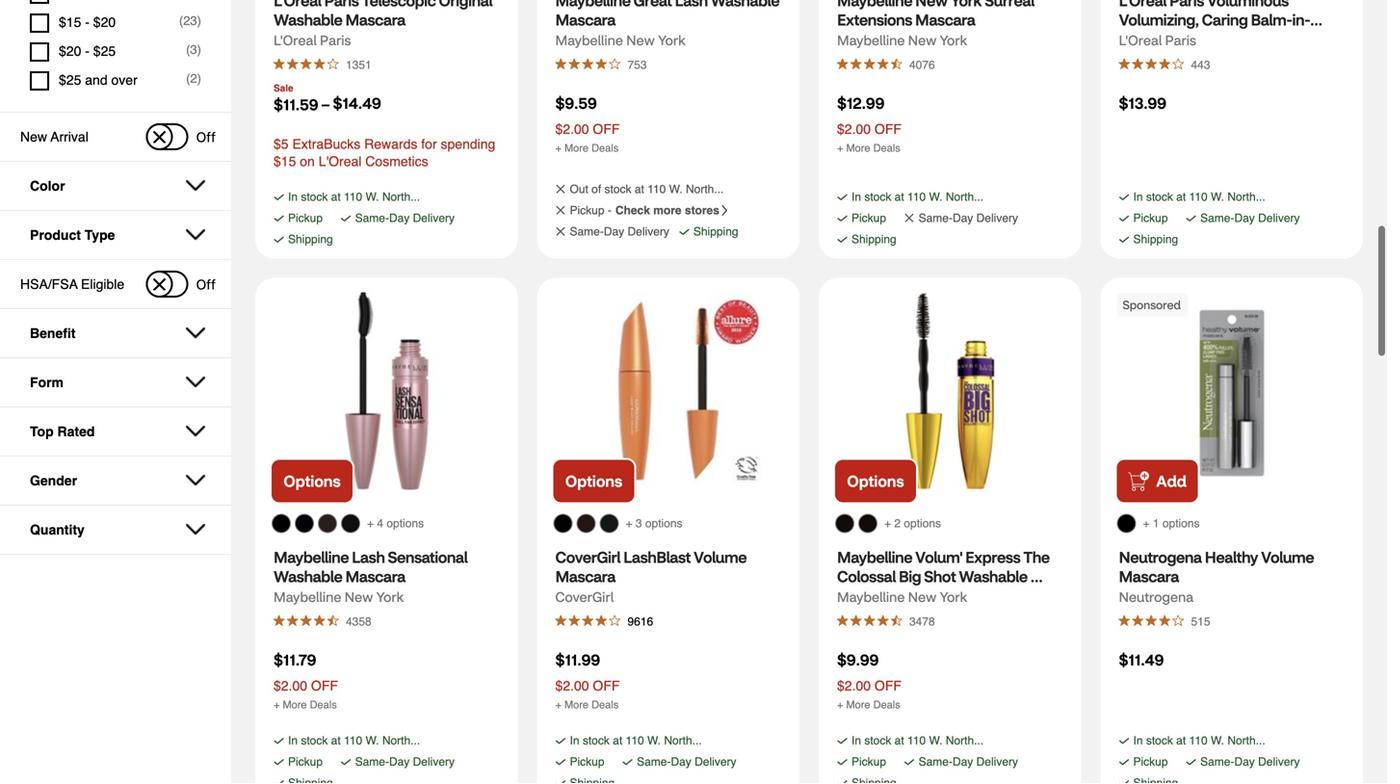Task type: vqa. For each thing, say whether or not it's contained in the screenshot.
$2.00 in the $12.99 $2.00 off + more deals
yes



Task type: locate. For each thing, give the bounding box(es) containing it.
0 vertical spatial 3
[[190, 42, 197, 57]]

mascara up 1351 link
[[345, 10, 406, 29]]

2 vertical spatial -
[[608, 204, 612, 217]]

1 ) from the top
[[197, 13, 201, 28]]

in stock at 110 w. north... for maybelline new york surreal extensions mascara
[[852, 190, 984, 204]]

covergirl up "this link goes to a page with all covergirl lashblast volume mascara reviews." image
[[555, 588, 614, 606]]

same-day delivery shipping
[[288, 211, 455, 246], [852, 211, 1018, 246], [1134, 211, 1300, 246]]

same-day delivery for $9.59
[[570, 225, 670, 238]]

off down price $12.99. element
[[875, 121, 902, 137]]

more for $11.79
[[283, 699, 307, 711]]

mascara inside l'oreal paris voluminous volumizing, caring balm-in- mascara
[[1119, 29, 1179, 49]]

2 ) from the top
[[197, 42, 201, 57]]

in down $11.79 $2.00 off + more deals
[[288, 734, 298, 748]]

3 options from the left
[[904, 517, 941, 530]]

off down price $9.59. element
[[593, 121, 620, 137]]

off for $9.59
[[593, 121, 620, 137]]

1 horizontal spatial 3
[[636, 517, 642, 530]]

lash right great
[[675, 0, 708, 10]]

$2.00 down $9.99
[[837, 678, 871, 694]]

north...
[[686, 183, 724, 196], [382, 190, 420, 204], [946, 190, 984, 204], [1228, 190, 1266, 204], [382, 734, 420, 748], [664, 734, 702, 748], [946, 734, 984, 748], [1228, 734, 1266, 748]]

this link goes to a page with all covergirl lashblast volume mascara reviews. image
[[555, 615, 623, 627]]

price $9.59. element
[[555, 93, 597, 113]]

quantity
[[30, 522, 85, 538]]

$2.00 inside the $9.99 $2.00 off + more deals
[[837, 678, 871, 694]]

1 volume from the left
[[694, 547, 747, 567]]

1 covergirl from the top
[[555, 547, 621, 567]]

$9.59 $2.00 off + more deals
[[555, 93, 620, 154]]

- inside $20 - $25 3 items, price 'option'
[[85, 43, 90, 59]]

0 vertical spatial covergirl
[[555, 547, 621, 567]]

$2.00 for $9.59
[[555, 121, 589, 137]]

deals inside $11.99 $2.00 off + more deals
[[592, 699, 619, 711]]

off for $12.99
[[875, 121, 902, 137]]

maybelline new york
[[837, 588, 968, 606]]

1 vertical spatial (
[[186, 42, 190, 57]]

york left the surreal
[[951, 0, 982, 10]]

in down $11.99 $2.00 off + more deals
[[570, 734, 580, 748]]

3 inside $20 - $25 3 items, price 'option'
[[190, 42, 197, 57]]

off down "$11.79"
[[311, 678, 338, 694]]

more up out on the top left
[[565, 142, 589, 154]]

l'oreal
[[274, 0, 321, 10], [1119, 0, 1167, 10], [274, 31, 317, 49], [1119, 31, 1162, 49], [319, 154, 362, 169]]

515
[[1191, 615, 1211, 629]]

options link for maybelline volum' express the colossal big shot washable mascara
[[833, 458, 918, 504]]

2 horizontal spatial same-day delivery shipping
[[1134, 211, 1300, 246]]

price $11.99. element
[[555, 650, 600, 670]]

mascara up "this link goes to a page with all covergirl lashblast volume mascara reviews." image
[[555, 567, 616, 586]]

$2.00 down price $12.99. element
[[837, 121, 871, 137]]

0 horizontal spatial volume
[[694, 547, 747, 567]]

stock down $13.99
[[1146, 190, 1173, 204]]

- for $20
[[85, 43, 90, 59]]

in for maybelline lash sensational washable mascara
[[288, 734, 298, 748]]

2 horizontal spatial options link
[[833, 458, 918, 504]]

options right 1 at right bottom
[[1163, 517, 1200, 530]]

443
[[1191, 58, 1211, 72]]

maybelline great lash washable mascara maybelline new york
[[555, 0, 783, 49]]

original
[[439, 0, 492, 10]]

2 covergirl from the top
[[555, 588, 614, 606]]

washable inside "maybelline lash sensational washable mascara maybelline new york"
[[274, 567, 342, 586]]

$2.00 down "$11.79"
[[274, 678, 307, 694]]

4076
[[910, 58, 935, 72]]

mascara up this link goes to a page with all l'oreal paris voluminous volumizing, caring balm-in-mascara reviews. image
[[1119, 29, 1179, 49]]

more down 'price $11.99.' element
[[565, 699, 589, 711]]

3 up lashblast
[[636, 517, 642, 530]]

1 horizontal spatial same-day delivery shipping
[[852, 211, 1018, 246]]

deals inside the $9.59 $2.00 off + more deals
[[592, 142, 619, 154]]

- up $20 - $25
[[85, 14, 90, 30]]

1 horizontal spatial lash
[[675, 0, 708, 10]]

more inside $11.79 $2.00 off + more deals
[[283, 699, 307, 711]]

deals down price $12.99. element
[[874, 142, 901, 154]]

$20 down $15 - $20
[[59, 43, 81, 59]]

2 same-day delivery shipping from the left
[[852, 211, 1018, 246]]

2 options link from the left
[[552, 458, 636, 504]]

1 options from the left
[[284, 471, 341, 491]]

more inside $11.99 $2.00 off + more deals
[[565, 699, 589, 711]]

$2.00 inside $11.79 $2.00 off + more deals
[[274, 678, 307, 694]]

maybelline
[[555, 0, 631, 10], [837, 0, 913, 10], [555, 31, 623, 49], [837, 31, 905, 49], [274, 547, 349, 567], [837, 547, 913, 567], [274, 588, 341, 606], [837, 588, 905, 606]]

) for $15 - $20
[[197, 13, 201, 28]]

$15 inside $5 extrabucks rewards for spending $15 on l'oreal cosmetics
[[274, 154, 296, 169]]

cosmetics
[[365, 154, 428, 169]]

washable up this link goes to a page with all l'oreal paris telescopic original washable mascara reviews. image
[[274, 10, 342, 29]]

lash inside "maybelline lash sensational washable mascara maybelline new york"
[[352, 547, 385, 567]]

color button
[[15, 162, 216, 210]]

1 off button from the top
[[146, 123, 216, 150]]

4 options from the left
[[1163, 517, 1200, 530]]

- for pickup
[[608, 204, 612, 217]]

volume right lashblast
[[694, 547, 747, 567]]

washable right great
[[711, 0, 780, 10]]

0 horizontal spatial $15
[[59, 14, 81, 30]]

1 vertical spatial -
[[85, 43, 90, 59]]

+ inside $11.99 $2.00 off + more deals
[[555, 699, 562, 711]]

( inside $20 - $25 3 items, price 'option'
[[186, 42, 190, 57]]

mascara inside "maybelline great lash washable mascara maybelline new york"
[[555, 10, 616, 29]]

l'oreal inside $5 extrabucks rewards for spending $15 on l'oreal cosmetics
[[319, 154, 362, 169]]

9616 link
[[623, 608, 658, 634]]

0 horizontal spatial $25
[[59, 72, 81, 88]]

0 vertical spatial off
[[196, 129, 216, 145]]

this link goes to a page with all maybelline new york surreal extensions mascara reviews. image
[[837, 58, 905, 70]]

quantity heading
[[30, 522, 190, 538]]

2 horizontal spatial options
[[847, 471, 904, 491]]

benefit
[[30, 326, 76, 341]]

w.
[[669, 183, 683, 196], [366, 190, 379, 204], [929, 190, 943, 204], [1211, 190, 1225, 204], [366, 734, 379, 748], [647, 734, 661, 748], [929, 734, 943, 748], [1211, 734, 1225, 748]]

4076 link
[[905, 52, 940, 77]]

benefit button
[[15, 309, 216, 357]]

maybelline new york link up 3478
[[837, 585, 968, 608]]

$25 inside option
[[59, 72, 81, 88]]

volume inside neutrogena healthy volume mascara neutrogena
[[1261, 547, 1314, 567]]

1 horizontal spatial 2
[[894, 517, 901, 530]]

4358 link
[[341, 608, 376, 634]]

in for maybelline volum' express the colossal big shot washable mascara
[[852, 734, 861, 748]]

0 vertical spatial 2
[[190, 71, 197, 86]]

washable inside maybelline volum' express the colossal big shot washable mascara
[[959, 567, 1028, 586]]

york up 4358 link
[[376, 588, 404, 606]]

1 off from the top
[[196, 129, 216, 145]]

- for $15
[[85, 14, 90, 30]]

sponsored
[[1123, 297, 1181, 312]]

) down '( 3 )'
[[197, 71, 201, 86]]

0 vertical spatial $25
[[93, 43, 116, 59]]

off inside $11.79 $2.00 off + more deals
[[311, 678, 338, 694]]

1 horizontal spatial l'oreal paris link
[[1119, 28, 1197, 52]]

hsa/fsa
[[20, 277, 78, 292]]

–
[[322, 94, 329, 114]]

off
[[196, 129, 216, 145], [196, 276, 216, 292]]

+ down $9.99
[[837, 699, 843, 711]]

2 volume from the left
[[1261, 547, 1314, 567]]

$2.00 for $11.79
[[274, 678, 307, 694]]

off down $11.99
[[593, 678, 620, 694]]

1351
[[346, 58, 372, 72]]

price $13.99. element
[[1119, 93, 1167, 113]]

0 vertical spatial off button
[[146, 123, 216, 150]]

in down the $9.99 $2.00 off + more deals
[[852, 734, 861, 748]]

more down $9.99
[[846, 699, 871, 711]]

2 vertical spatial )
[[197, 71, 201, 86]]

off inside $12.99 $2.00 off + more deals
[[875, 121, 902, 137]]

new up 753 link
[[626, 31, 655, 49]]

more inside the $9.59 $2.00 off + more deals
[[565, 142, 589, 154]]

$11.59
[[274, 94, 318, 114]]

+
[[555, 142, 562, 154], [837, 142, 843, 154], [367, 517, 374, 530], [626, 517, 633, 530], [885, 517, 891, 530], [1143, 517, 1150, 530], [274, 699, 280, 711], [555, 699, 562, 711], [837, 699, 843, 711]]

mascara up this link goes to a page with all neutrogena healthy volume mascara reviews. image
[[1119, 567, 1179, 586]]

off button down '( 2 )'
[[146, 123, 216, 150]]

+ down $12.99
[[837, 142, 843, 154]]

+ inside the $9.59 $2.00 off + more deals
[[555, 142, 562, 154]]

1 vertical spatial )
[[197, 42, 201, 57]]

$15 - $20
[[59, 14, 116, 30]]

lash down 4
[[352, 547, 385, 567]]

l'oreal inside l'oreal paris voluminous volumizing, caring balm-in- mascara
[[1119, 0, 1167, 10]]

2 neutrogena from the top
[[1119, 588, 1194, 606]]

gender heading
[[30, 473, 190, 489]]

) up '( 2 )'
[[197, 42, 201, 57]]

york up 4076 link
[[940, 31, 968, 49]]

new inside "maybelline great lash washable mascara maybelline new york"
[[626, 31, 655, 49]]

1 options link from the left
[[270, 458, 355, 504]]

1 vertical spatial covergirl
[[555, 588, 614, 606]]

covergirl up the covergirl link
[[555, 547, 621, 567]]

options
[[284, 471, 341, 491], [566, 471, 622, 491], [847, 471, 904, 491]]

0 horizontal spatial same-day delivery shipping
[[288, 211, 455, 246]]

voluminous
[[1207, 0, 1289, 10]]

0 vertical spatial (
[[179, 13, 183, 28]]

add button
[[1115, 458, 1200, 504]]

+ left 4
[[367, 517, 374, 530]]

1 vertical spatial 3
[[636, 517, 642, 530]]

washable right 'shot'
[[959, 567, 1028, 586]]

off inside the $9.59 $2.00 off + more deals
[[593, 121, 620, 137]]

in down $12.99 $2.00 off + more deals
[[852, 190, 861, 204]]

$12.99 $2.00 off + more deals
[[837, 93, 902, 154]]

new
[[916, 0, 948, 10], [626, 31, 655, 49], [908, 31, 937, 49], [20, 129, 47, 145], [345, 588, 373, 606], [908, 588, 937, 606]]

options right 4
[[387, 517, 424, 530]]

3 for +
[[636, 517, 642, 530]]

$2.00 inside $12.99 $2.00 off + more deals
[[837, 121, 871, 137]]

stock down price $11.49. element
[[1146, 734, 1173, 748]]

3 up '( 2 )'
[[190, 42, 197, 57]]

$15 down $5
[[274, 154, 296, 169]]

3 options link from the left
[[833, 458, 918, 504]]

deals
[[592, 142, 619, 154], [874, 142, 901, 154], [310, 699, 337, 711], [592, 699, 619, 711], [874, 699, 901, 711]]

deals inside $11.79 $2.00 off + more deals
[[310, 699, 337, 711]]

paris left telescopic
[[324, 0, 359, 10]]

maybelline new york link
[[555, 28, 686, 52], [837, 28, 968, 52], [274, 585, 404, 608], [837, 585, 968, 608]]

maybelline new york link for $11.79
[[274, 585, 404, 608]]

0 horizontal spatial 3
[[190, 42, 197, 57]]

in stock at 110 w. north... for covergirl lashblast volume mascara
[[570, 734, 702, 748]]

0 vertical spatial $15
[[59, 14, 81, 30]]

more inside $12.99 $2.00 off + more deals
[[846, 142, 871, 154]]

$20 down $10 - $15 146 items, price checkbox
[[93, 14, 116, 30]]

mascara up this link goes to a page with all maybelline volum' express the colossal big shot washable mascara reviews. "image"
[[837, 586, 897, 606]]

$10 - $15 146 items, price image
[[30, 0, 49, 4]]

3 ) from the top
[[197, 71, 201, 86]]

maybelline lash sensational washable mascara maybelline new york
[[274, 547, 471, 606]]

deals down $9.99
[[874, 699, 901, 711]]

paris inside l'oreal paris voluminous volumizing, caring balm-in- mascara
[[1170, 0, 1204, 10]]

- inside $15 - $20 23 items, price option
[[85, 14, 90, 30]]

sensational
[[388, 547, 468, 567]]

out of stock at 110 w. north...
[[570, 183, 724, 196]]

1 horizontal spatial volume
[[1261, 547, 1314, 567]]

delivery
[[413, 211, 455, 225], [977, 211, 1018, 225], [1258, 211, 1300, 225], [628, 225, 670, 238], [413, 755, 455, 769], [695, 755, 737, 769], [977, 755, 1018, 769], [1258, 755, 1300, 769]]

maybelline new york link for $9.59
[[555, 28, 686, 52]]

1 vertical spatial $20
[[59, 43, 81, 59]]

paris up 1351 link
[[320, 31, 351, 49]]

0 horizontal spatial lash
[[352, 547, 385, 567]]

1 horizontal spatial $20
[[93, 14, 116, 30]]

0 horizontal spatial options link
[[270, 458, 355, 504]]

neutrogena healthy volume mascara neutrogena
[[1119, 547, 1317, 606]]

1 horizontal spatial options link
[[552, 458, 636, 504]]

2 vertical spatial (
[[186, 71, 190, 86]]

2 inside $25 and over 2 items, price option
[[190, 71, 197, 86]]

day
[[389, 211, 410, 225], [953, 211, 973, 225], [1235, 211, 1255, 225], [604, 225, 625, 238], [389, 755, 410, 769], [671, 755, 692, 769], [953, 755, 973, 769], [1235, 755, 1255, 769]]

1 options from the left
[[387, 517, 424, 530]]

1 vertical spatial neutrogena
[[1119, 588, 1194, 606]]

mascara inside l'oreal paris telescopic original washable mascara l'oreal paris
[[345, 10, 406, 29]]

mascara
[[345, 10, 406, 29], [555, 10, 616, 29], [915, 10, 976, 29], [1119, 29, 1179, 49], [345, 567, 406, 586], [555, 567, 616, 586], [1119, 567, 1179, 586], [837, 586, 897, 606]]

0 vertical spatial -
[[85, 14, 90, 30]]

)
[[197, 13, 201, 28], [197, 42, 201, 57], [197, 71, 201, 86]]

options for maybelline lash sensational washable mascara
[[284, 471, 341, 491]]

off button
[[146, 123, 216, 150], [146, 271, 216, 298]]

same-day delivery shipping for extensions
[[852, 211, 1018, 246]]

0 horizontal spatial options
[[284, 471, 341, 491]]

2 l'oreal paris link from the left
[[1119, 28, 1197, 52]]

1 vertical spatial off button
[[146, 271, 216, 298]]

l'oreal for l'oreal paris voluminous volumizing, caring balm-in- mascara
[[1119, 0, 1167, 10]]

l'oreal for l'oreal paris telescopic original washable mascara l'oreal paris
[[274, 0, 321, 10]]

1 vertical spatial off
[[196, 276, 216, 292]]

york down great
[[658, 31, 686, 49]]

) inside $15 - $20 23 items, price option
[[197, 13, 201, 28]]

1 vertical spatial $15
[[274, 154, 296, 169]]

mascara up this link goes to a page with all maybelline great lash washable mascara reviews. image
[[555, 10, 616, 29]]

2 options from the left
[[645, 517, 683, 530]]

1 vertical spatial $25
[[59, 72, 81, 88]]

washable up this link goes to a page with all maybelline lash sensational washable mascara reviews. image
[[274, 567, 342, 586]]

( inside $15 - $20 23 items, price option
[[179, 13, 183, 28]]

3 same-day delivery shipping from the left
[[1134, 211, 1300, 246]]

- down $15 - $20
[[85, 43, 90, 59]]

1 vertical spatial lash
[[352, 547, 385, 567]]

0 vertical spatial neutrogena
[[1119, 547, 1202, 567]]

( for $20 - $25
[[186, 42, 190, 57]]

pickup
[[570, 204, 605, 217], [288, 211, 323, 225], [852, 211, 886, 225], [1134, 211, 1168, 225], [288, 755, 323, 769], [570, 755, 605, 769], [852, 755, 886, 769], [1134, 755, 1168, 769]]

l'oreal paris link up this link goes to a page with all l'oreal paris telescopic original washable mascara reviews. image
[[274, 28, 351, 52]]

options link
[[270, 458, 355, 504], [552, 458, 636, 504], [833, 458, 918, 504]]

price $11.49. element
[[1119, 650, 1164, 670]]

- left check
[[608, 204, 612, 217]]

same-day delivery for $11.79
[[355, 755, 455, 769]]

same-
[[355, 211, 389, 225], [919, 211, 953, 225], [1201, 211, 1235, 225], [570, 225, 604, 238], [355, 755, 389, 769], [637, 755, 671, 769], [919, 755, 953, 769], [1201, 755, 1235, 769]]

0 horizontal spatial l'oreal paris link
[[274, 28, 351, 52]]

maybelline new york link up 4076
[[837, 28, 968, 52]]

in stock at 110 w. north...
[[288, 190, 420, 204], [852, 190, 984, 204], [1134, 190, 1266, 204], [288, 734, 420, 748], [570, 734, 702, 748], [852, 734, 984, 748], [1134, 734, 1266, 748]]

$2.00 inside the $9.59 $2.00 off + more deals
[[555, 121, 589, 137]]

$2.00 down $11.99
[[555, 678, 589, 694]]

off inside $11.99 $2.00 off + more deals
[[593, 678, 620, 694]]

0 horizontal spatial 2
[[190, 71, 197, 86]]

l'oreal paris voluminous volumizing, caring balm-in- mascara
[[1119, 0, 1311, 49]]

$20
[[93, 14, 116, 30], [59, 43, 81, 59]]

in down price $11.49. element
[[1134, 734, 1143, 748]]

+ left 1 at right bottom
[[1143, 517, 1150, 530]]

1 vertical spatial 2
[[894, 517, 901, 530]]

2 options from the left
[[566, 471, 622, 491]]

off button right eligible
[[146, 271, 216, 298]]

volume inside covergirl lashblast volume mascara covergirl
[[694, 547, 747, 567]]

$15 up $20 - $25
[[59, 14, 81, 30]]

paris up l'oreal paris
[[1170, 0, 1204, 10]]

more for $9.59
[[565, 142, 589, 154]]

options up volum'
[[904, 517, 941, 530]]

this link goes to a page with all maybelline great lash washable mascara reviews. image
[[555, 58, 623, 70]]

form
[[30, 375, 64, 390]]

1 horizontal spatial $15
[[274, 154, 296, 169]]

volume right healthy
[[1261, 547, 1314, 567]]

sale $11.59 – $14.49
[[274, 83, 381, 114]]

top
[[30, 424, 54, 439]]

2
[[190, 71, 197, 86], [894, 517, 901, 530]]

( for $15 - $20
[[179, 13, 183, 28]]

$2.00 for $11.99
[[555, 678, 589, 694]]

515 link
[[1187, 608, 1215, 634]]

+ down "$11.79"
[[274, 699, 280, 711]]

$20 inside 'option'
[[59, 43, 81, 59]]

1 same-day delivery shipping from the left
[[288, 211, 455, 246]]

paris
[[324, 0, 359, 10], [1170, 0, 1204, 10], [320, 31, 351, 49], [1165, 31, 1197, 49]]

$2.00 for $12.99
[[837, 121, 871, 137]]

rewards
[[364, 136, 418, 152]]

1351 link
[[341, 52, 376, 77]]

3 options from the left
[[847, 471, 904, 491]]

$20 - $25 3 items, Price checkbox
[[30, 38, 201, 66]]

2 off button from the top
[[146, 271, 216, 298]]

$15 - $20 23 items, Price checkbox
[[30, 9, 201, 38]]

$2.00
[[555, 121, 589, 137], [837, 121, 871, 137], [274, 678, 307, 694], [555, 678, 589, 694], [837, 678, 871, 694]]

more down "$11.79"
[[283, 699, 307, 711]]

in down $5
[[288, 190, 298, 204]]

$25 up $25 and over
[[93, 43, 116, 59]]

+ down 'price $11.99.' element
[[555, 699, 562, 711]]

) inside $20 - $25 3 items, price 'option'
[[197, 42, 201, 57]]

new up 4358 link
[[345, 588, 373, 606]]

off down $9.99
[[875, 678, 902, 694]]

0 vertical spatial )
[[197, 13, 201, 28]]

more down $12.99
[[846, 142, 871, 154]]

lash
[[675, 0, 708, 10], [352, 547, 385, 567]]

stock down $12.99 $2.00 off + more deals
[[865, 190, 892, 204]]

0 horizontal spatial $20
[[59, 43, 81, 59]]

+ down price $9.59. element
[[555, 142, 562, 154]]

$11.79
[[274, 650, 316, 670]]

paris down 'volumizing,'
[[1165, 31, 1197, 49]]

$2.00 down price $9.59. element
[[555, 121, 589, 137]]

more
[[565, 142, 589, 154], [846, 142, 871, 154], [283, 699, 307, 711], [565, 699, 589, 711], [846, 699, 871, 711]]

1 l'oreal paris link from the left
[[274, 28, 351, 52]]

in stock at 110 w. north... for l'oreal paris telescopic original washable mascara
[[288, 190, 420, 204]]

2 up "big" on the bottom right of the page
[[894, 517, 901, 530]]

deals down "$11.79"
[[310, 699, 337, 711]]

paris for l'oreal paris telescopic original washable mascara l'oreal paris
[[324, 0, 359, 10]]

mascara up 4358 link
[[345, 567, 406, 586]]

caring
[[1202, 10, 1248, 29]]

washable
[[711, 0, 780, 10], [274, 10, 342, 29], [274, 567, 342, 586], [959, 567, 1028, 586]]

) up '( 3 )'
[[197, 13, 201, 28]]

$20 - $25
[[59, 43, 116, 59]]

3
[[190, 42, 197, 57], [636, 517, 642, 530]]

-
[[85, 14, 90, 30], [85, 43, 90, 59], [608, 204, 612, 217]]

maybelline new york link up the 753
[[555, 28, 686, 52]]

2 off from the top
[[196, 276, 216, 292]]

deals up of
[[592, 142, 619, 154]]

off button for new arrival
[[146, 123, 216, 150]]

neutrogena up this link goes to a page with all neutrogena healthy volume mascara reviews. image
[[1119, 588, 1194, 606]]

in for maybelline new york surreal extensions mascara
[[852, 190, 861, 204]]

( inside $25 and over 2 items, price option
[[186, 71, 190, 86]]

$25
[[93, 43, 116, 59], [59, 72, 81, 88]]

volume
[[694, 547, 747, 567], [1261, 547, 1314, 567]]

1 horizontal spatial $25
[[93, 43, 116, 59]]

options link for covergirl lashblast volume mascara
[[552, 458, 636, 504]]

washable inside l'oreal paris telescopic original washable mascara l'oreal paris
[[274, 10, 342, 29]]

$5 extrabucks rewards for spending $15 on l'oreal cosmetics
[[274, 136, 499, 169]]

l'oreal paris link for l'oreal paris voluminous volumizing, caring balm-in- mascara
[[1119, 28, 1197, 52]]

3478
[[910, 615, 935, 629]]

0 vertical spatial lash
[[675, 0, 708, 10]]

deals down $11.99
[[592, 699, 619, 711]]

on
[[300, 154, 315, 169]]

0 vertical spatial $20
[[93, 14, 116, 30]]

mascara up 4076 link
[[915, 10, 976, 29]]

in
[[288, 190, 298, 204], [852, 190, 861, 204], [1134, 190, 1143, 204], [288, 734, 298, 748], [570, 734, 580, 748], [852, 734, 861, 748], [1134, 734, 1143, 748]]

express
[[966, 547, 1021, 567]]

healthy
[[1205, 547, 1258, 567]]

$11.99
[[555, 650, 600, 670]]

neutrogena down 1 at right bottom
[[1119, 547, 1202, 567]]

$2.00 inside $11.99 $2.00 off + more deals
[[555, 678, 589, 694]]

1 horizontal spatial options
[[566, 471, 622, 491]]

) inside $25 and over 2 items, price option
[[197, 71, 201, 86]]

deals inside $12.99 $2.00 off + more deals
[[874, 142, 901, 154]]

+ up colossal on the bottom right of page
[[885, 517, 891, 530]]



Task type: describe. For each thing, give the bounding box(es) containing it.
maybelline new york link for $12.99
[[837, 28, 968, 52]]

rated
[[57, 424, 95, 439]]

pickup - check more stores
[[570, 204, 720, 217]]

2 for +
[[894, 517, 901, 530]]

york inside "maybelline lash sensational washable mascara maybelline new york"
[[376, 588, 404, 606]]

more inside the $9.99 $2.00 off + more deals
[[846, 699, 871, 711]]

stock down $11.79 $2.00 off + more deals
[[301, 734, 328, 748]]

stock down the $9.99 $2.00 off + more deals
[[865, 734, 892, 748]]

color heading
[[30, 178, 190, 194]]

+ inside $12.99 $2.00 off + more deals
[[837, 142, 843, 154]]

color
[[30, 178, 65, 194]]

covergirl link
[[555, 585, 614, 608]]

lash inside "maybelline great lash washable mascara maybelline new york"
[[675, 0, 708, 10]]

same-day delivery for $11.99
[[637, 755, 737, 769]]

this link goes to a page with all neutrogena healthy volume mascara reviews. image
[[1119, 615, 1187, 627]]

$15 inside option
[[59, 14, 81, 30]]

extensions
[[837, 10, 912, 29]]

price $12.99. element
[[837, 93, 885, 113]]

options for maybelline volum' express the colossal big shot washable mascara
[[847, 471, 904, 491]]

gender button
[[15, 457, 216, 505]]

benefit heading
[[30, 326, 190, 341]]

stock down 'on'
[[301, 190, 328, 204]]

deals for $12.99
[[874, 142, 901, 154]]

new down "big" on the bottom right of the page
[[908, 588, 937, 606]]

l'oreal for l'oreal paris
[[1119, 31, 1162, 49]]

$12.99
[[837, 93, 885, 113]]

mascara inside maybelline volum' express the colossal big shot washable mascara
[[837, 586, 897, 606]]

york inside "maybelline great lash washable mascara maybelline new york"
[[658, 31, 686, 49]]

$25 and over
[[59, 72, 138, 88]]

$9.59
[[555, 93, 597, 113]]

off inside the $9.99 $2.00 off + more deals
[[875, 678, 902, 694]]

this link goes to a page with all l'oreal paris telescopic original washable mascara reviews. image
[[274, 58, 341, 70]]

washable inside "maybelline great lash washable mascara maybelline new york"
[[711, 0, 780, 10]]

deals inside the $9.99 $2.00 off + more deals
[[874, 699, 901, 711]]

volum'
[[916, 547, 963, 567]]

( for $25 and over
[[186, 71, 190, 86]]

surreal
[[985, 0, 1035, 10]]

lashblast
[[623, 547, 691, 567]]

$9.99
[[837, 650, 879, 670]]

balm-
[[1251, 10, 1293, 29]]

covergirl lashblast volume mascara covergirl
[[555, 547, 750, 606]]

+ up lashblast
[[626, 517, 633, 530]]

telescopic
[[362, 0, 436, 10]]

1 neutrogena from the top
[[1119, 547, 1202, 567]]

paris for l'oreal paris voluminous volumizing, caring balm-in- mascara
[[1170, 0, 1204, 10]]

( 2 )
[[186, 71, 201, 86]]

off for $11.79
[[311, 678, 338, 694]]

product type heading
[[30, 227, 190, 243]]

l'oreal paris telescopic original washable mascara l'oreal paris
[[274, 0, 495, 49]]

9616
[[628, 615, 653, 629]]

23
[[183, 13, 197, 28]]

in for l'oreal paris telescopic original washable mascara
[[288, 190, 298, 204]]

options for maybelline lash sensational washable mascara
[[387, 517, 424, 530]]

the
[[1024, 547, 1050, 567]]

paris for l'oreal paris
[[1165, 31, 1197, 49]]

443 link
[[1187, 52, 1215, 77]]

new up 4076 link
[[908, 31, 937, 49]]

$13.99
[[1119, 93, 1167, 113]]

colossal
[[837, 567, 896, 586]]

new right "extensions"
[[916, 0, 948, 10]]

+ inside $11.79 $2.00 off + more deals
[[274, 699, 280, 711]]

off for hsa/fsa eligible
[[196, 276, 216, 292]]

in for covergirl lashblast volume mascara
[[570, 734, 580, 748]]

+ 3 options
[[626, 517, 683, 530]]

neutrogena link
[[1119, 585, 1194, 608]]

eligible
[[81, 277, 124, 292]]

options for covergirl lashblast volume mascara
[[645, 517, 683, 530]]

l'oreal paris
[[1119, 31, 1197, 49]]

in down $13.99
[[1134, 190, 1143, 204]]

1
[[1153, 517, 1160, 530]]

gender
[[30, 473, 77, 489]]

deals for $11.99
[[592, 699, 619, 711]]

more for $12.99
[[846, 142, 871, 154]]

off for new arrival
[[196, 129, 216, 145]]

this link goes to a page with all maybelline volum' express the colossal big shot washable mascara reviews. image
[[837, 615, 905, 627]]

off button for hsa/fsa eligible
[[146, 271, 216, 298]]

$11.79 $2.00 off + more deals
[[274, 650, 338, 711]]

$9.99 $2.00 off + more deals
[[837, 650, 902, 711]]

$10 - $15 146 items, Price checkbox
[[30, 0, 201, 9]]

more for $11.99
[[565, 699, 589, 711]]

mascara inside "maybelline lash sensational washable mascara maybelline new york"
[[345, 567, 406, 586]]

volume for lashblast
[[694, 547, 747, 567]]

stock down $11.99 $2.00 off + more deals
[[583, 734, 610, 748]]

2 for (
[[190, 71, 197, 86]]

this link goes to a page with all l'oreal paris voluminous volumizing, caring balm-in-mascara reviews. image
[[1119, 58, 1187, 70]]

new left arrival
[[20, 129, 47, 145]]

spending
[[441, 136, 496, 152]]

new arrival
[[20, 129, 88, 145]]

top rated
[[30, 424, 95, 439]]

great
[[634, 0, 672, 10]]

+ 1 options
[[1143, 517, 1200, 530]]

l'oreal paris link for l'oreal paris telescopic original washable mascara
[[274, 28, 351, 52]]

product
[[30, 227, 81, 243]]

+ inside the $9.99 $2.00 off + more deals
[[837, 699, 843, 711]]

maybelline new york surreal extensions mascara maybelline new york
[[837, 0, 1038, 49]]

$20 inside option
[[93, 14, 116, 30]]

$11.49
[[1119, 650, 1164, 670]]

top rated heading
[[30, 424, 190, 439]]

+ 2 options
[[885, 517, 941, 530]]

4358
[[346, 615, 372, 629]]

in stock at 110 w. north... for maybelline lash sensational washable mascara
[[288, 734, 420, 748]]

stores
[[685, 204, 720, 217]]

753
[[628, 58, 647, 72]]

same-day delivery shipping for washable
[[288, 211, 455, 246]]

mascara inside covergirl lashblast volume mascara covergirl
[[555, 567, 616, 586]]

deals for $9.59
[[592, 142, 619, 154]]

$25 and over 2 items, Price checkbox
[[30, 66, 201, 95]]

quantity button
[[15, 506, 216, 554]]

) for $20 - $25
[[197, 42, 201, 57]]

add
[[1156, 471, 1187, 491]]

3 for (
[[190, 42, 197, 57]]

type
[[85, 227, 115, 243]]

for
[[421, 136, 437, 152]]

shot
[[924, 567, 956, 586]]

check more stores button
[[616, 204, 734, 217]]

new inside "maybelline lash sensational washable mascara maybelline new york"
[[345, 588, 373, 606]]

extrabucks
[[292, 136, 361, 152]]

more
[[653, 204, 682, 217]]

this link goes to a page with all maybelline lash sensational washable mascara reviews. image
[[274, 615, 341, 627]]

top rated button
[[15, 408, 216, 456]]

+ 4 options
[[367, 517, 424, 530]]

off for $11.99
[[593, 678, 620, 694]]

mascara inside neutrogena healthy volume mascara neutrogena
[[1119, 567, 1179, 586]]

in stock at 110 w. north... for maybelline volum' express the colossal big shot washable mascara
[[852, 734, 984, 748]]

check
[[616, 204, 650, 217]]

product type
[[30, 227, 115, 243]]

price $9.99. element
[[837, 650, 879, 670]]

stock right of
[[605, 183, 632, 196]]

of
[[592, 183, 601, 196]]

deals for $11.79
[[310, 699, 337, 711]]

$5
[[274, 136, 289, 152]]

sale
[[274, 83, 293, 94]]

form heading
[[30, 375, 190, 390]]

and
[[85, 72, 108, 88]]

options for maybelline volum' express the colossal big shot washable mascara
[[904, 517, 941, 530]]

price $11.79. element
[[274, 650, 316, 670]]

form button
[[15, 358, 216, 407]]

) for $25 and over
[[197, 71, 201, 86]]

maybelline inside maybelline volum' express the colossal big shot washable mascara
[[837, 547, 913, 567]]

out
[[570, 183, 589, 196]]

mascara inside maybelline new york surreal extensions mascara maybelline new york
[[915, 10, 976, 29]]

( 23 )
[[179, 13, 201, 28]]

maybelline volum' express the colossal big shot washable mascara
[[837, 547, 1053, 606]]

3478 link
[[905, 608, 940, 634]]

$25 inside 'option'
[[93, 43, 116, 59]]

$11.99 $2.00 off + more deals
[[555, 650, 620, 711]]

product type button
[[15, 211, 216, 259]]

options link for maybelline lash sensational washable mascara
[[270, 458, 355, 504]]

volume for healthy
[[1261, 547, 1314, 567]]

york down 'shot'
[[940, 588, 968, 606]]

options for covergirl lashblast volume mascara
[[566, 471, 622, 491]]

( 3 )
[[186, 42, 201, 57]]

over
[[111, 72, 138, 88]]

hsa/fsa eligible
[[20, 277, 124, 292]]



